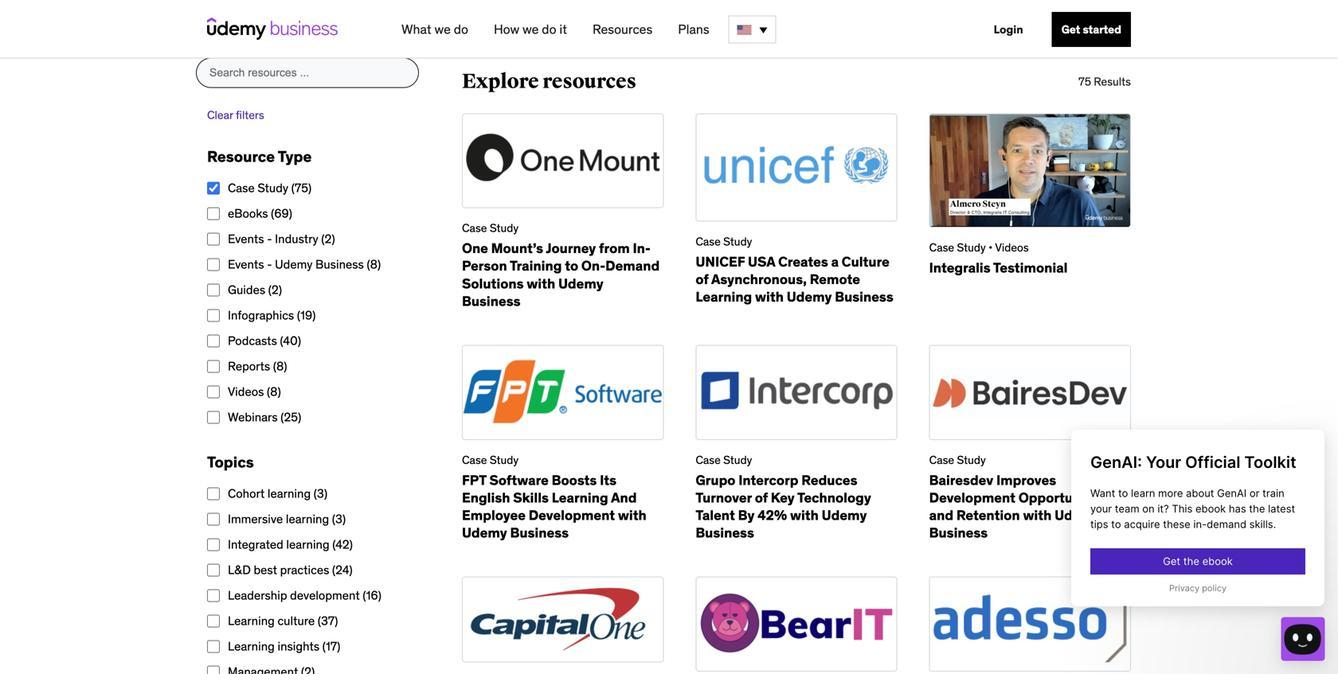Task type: describe. For each thing, give the bounding box(es) containing it.
udemy business image
[[207, 18, 338, 40]]

leadership
[[228, 588, 287, 603]]

Management (2) checkbox
[[207, 667, 220, 675]]

udemy inside case study one mount's journey from in- person training to on-demand solutions with udemy business
[[558, 275, 604, 292]]

business down industry at the left of the page
[[316, 257, 364, 272]]

how
[[494, 21, 520, 37]]

grupo intercorp reduces turnover of key technology talent by 42% with udemy business link
[[696, 472, 871, 542]]

to
[[565, 258, 579, 275]]

login
[[994, 22, 1024, 37]]

clear
[[207, 108, 233, 122]]

business inside case study unicef usa creates a culture of asynchronous, remote learning with udemy business
[[835, 288, 894, 306]]

case study • videos integralis testimonial
[[929, 241, 1068, 277]]

podcasts (40)
[[228, 333, 301, 348]]

software
[[490, 472, 549, 489]]

case study bairesdev improves development opportunities and retention with udemy business
[[929, 453, 1109, 542]]

Leadership development (16) checkbox
[[207, 590, 220, 603]]

(24)
[[332, 563, 353, 578]]

events - udemy business (8)
[[228, 257, 381, 272]]

(75)
[[291, 180, 312, 195]]

(69)
[[271, 206, 292, 221]]

case study (75)
[[228, 180, 312, 195]]

(37)
[[318, 614, 338, 629]]

study for grupo
[[724, 453, 752, 468]]

case study grupo intercorp reduces turnover of key technology talent by 42% with udemy business
[[696, 453, 871, 542]]

l&d best practices (24)
[[228, 563, 353, 578]]

and
[[929, 507, 954, 524]]

with inside 'case study grupo intercorp reduces turnover of key technology talent by 42% with udemy business'
[[790, 507, 819, 524]]

unicef usa creates a culture of asynchronous, remote learning with udemy business link
[[696, 253, 894, 306]]

resources
[[593, 21, 653, 37]]

ebooks (69)
[[228, 206, 292, 221]]

learning insights (17)
[[228, 639, 341, 654]]

do for what we do
[[454, 21, 468, 37]]

resources button
[[586, 15, 659, 44]]

development inside case study bairesdev improves development opportunities and retention with udemy business
[[929, 489, 1016, 507]]

Guides (2) checkbox
[[207, 284, 220, 297]]

english
[[462, 489, 510, 507]]

fpt
[[462, 472, 487, 489]]

retention
[[957, 507, 1020, 524]]

Learning insights (17) checkbox
[[207, 641, 220, 654]]

learning down leadership at the bottom left of the page
[[228, 614, 275, 629]]

on-
[[582, 258, 606, 275]]

reports
[[228, 359, 270, 374]]

development inside case study fpt software boosts its english skills learning and employee development with udemy business
[[529, 507, 615, 524]]

learning inside case study fpt software boosts its english skills learning and employee development with udemy business
[[552, 489, 608, 507]]

one
[[462, 240, 488, 257]]

0 vertical spatial (2)
[[321, 231, 335, 246]]

opportunities
[[1019, 489, 1109, 507]]

clear filters
[[207, 108, 264, 122]]

case for one
[[462, 221, 487, 236]]

menu navigation
[[389, 0, 1131, 59]]

Podcasts (40) checkbox
[[207, 335, 220, 348]]

in-
[[633, 240, 651, 257]]

explore resources
[[462, 69, 637, 94]]

guides
[[228, 282, 265, 297]]

business inside case study one mount's journey from in- person training to on-demand solutions with udemy business
[[462, 293, 521, 310]]

study for •
[[957, 241, 986, 255]]

resources
[[543, 69, 637, 94]]

cohort learning (3)
[[228, 486, 328, 501]]

technology
[[797, 489, 871, 507]]

topics
[[207, 453, 254, 472]]

case for •
[[929, 241, 955, 255]]

case study fpt software boosts its english skills learning and employee development with udemy business
[[462, 453, 647, 542]]

Reports (8) checkbox
[[207, 361, 220, 373]]

one mount's journey from in- person training to on-demand solutions with udemy business link
[[462, 240, 660, 310]]

type
[[278, 147, 312, 166]]

learning for immersive
[[286, 512, 329, 527]]

usa
[[748, 253, 775, 270]]

75
[[1079, 74, 1091, 89]]

Cohort learning (3) checkbox
[[207, 488, 220, 501]]

demand
[[606, 258, 660, 275]]

udemy inside 'case study grupo intercorp reduces turnover of key technology talent by 42% with udemy business'
[[822, 507, 867, 524]]

we for how
[[523, 21, 539, 37]]

intercorp
[[739, 472, 799, 489]]

events - industry (2)
[[228, 231, 335, 246]]

how we do it button
[[488, 15, 574, 44]]

talent
[[696, 507, 735, 524]]

resource
[[207, 147, 275, 166]]

employee
[[462, 507, 526, 524]]

study for one
[[490, 221, 519, 236]]

Events - Industry (2) checkbox
[[207, 233, 220, 246]]

eBooks (69) checkbox
[[207, 208, 220, 220]]

person
[[462, 258, 507, 275]]

Search resources ... text field
[[196, 58, 419, 88]]

udemy inside case study fpt software boosts its english skills learning and employee development with udemy business
[[462, 525, 507, 542]]

Infographics (19) checkbox
[[207, 310, 220, 322]]

case for fpt
[[462, 453, 487, 468]]

(40)
[[280, 333, 301, 348]]

study for unicef
[[724, 235, 752, 249]]

bairesdev
[[929, 472, 994, 489]]

what
[[402, 21, 431, 37]]

boosts
[[552, 472, 597, 489]]

fpt software boosts its english skills learning and employee development with udemy business link
[[462, 472, 647, 542]]

- for udemy
[[267, 257, 272, 272]]

development
[[290, 588, 360, 603]]

what we do button
[[395, 15, 475, 44]]

unicef
[[696, 253, 745, 270]]

practices
[[280, 563, 329, 578]]

remote
[[810, 271, 860, 288]]

business inside 'case study grupo intercorp reduces turnover of key technology talent by 42% with udemy business'
[[696, 525, 754, 542]]

it
[[560, 21, 567, 37]]



Task type: vqa. For each thing, say whether or not it's contained in the screenshot.


Task type: locate. For each thing, give the bounding box(es) containing it.
case inside case study unicef usa creates a culture of asynchronous, remote learning with udemy business
[[696, 235, 721, 249]]

2 we from the left
[[523, 21, 539, 37]]

with down training
[[527, 275, 555, 292]]

udemy
[[275, 257, 313, 272], [558, 275, 604, 292], [787, 288, 832, 306], [822, 507, 867, 524], [1055, 507, 1100, 524], [462, 525, 507, 542]]

Videos (8) checkbox
[[207, 386, 220, 399]]

udemy down industry at the left of the page
[[275, 257, 313, 272]]

events for events - udemy business (8)
[[228, 257, 264, 272]]

learning culture (37)
[[228, 614, 338, 629]]

study left •
[[957, 241, 986, 255]]

how we do it
[[494, 21, 567, 37]]

1 horizontal spatial videos
[[995, 241, 1029, 255]]

get
[[1062, 22, 1081, 37]]

1 horizontal spatial we
[[523, 21, 539, 37]]

study inside case study fpt software boosts its english skills learning and employee development with udemy business
[[490, 453, 519, 468]]

business down solutions
[[462, 293, 521, 310]]

turnover
[[696, 489, 752, 507]]

learning up "integrated learning (42)"
[[286, 512, 329, 527]]

(3) up (42)
[[332, 512, 346, 527]]

with down asynchronous,
[[755, 288, 784, 306]]

culture
[[278, 614, 315, 629]]

1 vertical spatial of
[[755, 489, 768, 507]]

with down the and
[[618, 507, 647, 524]]

integralis
[[929, 259, 991, 277]]

with inside case study one mount's journey from in- person training to on-demand solutions with udemy business
[[527, 275, 555, 292]]

videos down the reports
[[228, 384, 264, 399]]

- for industry
[[267, 231, 272, 246]]

business down the skills
[[510, 525, 569, 542]]

Webinars (25) checkbox
[[207, 412, 220, 424]]

best
[[254, 563, 277, 578]]

infographics (19)
[[228, 308, 316, 323]]

case inside case study one mount's journey from in- person training to on-demand solutions with udemy business
[[462, 221, 487, 236]]

study inside 'case study grupo intercorp reduces turnover of key technology talent by 42% with udemy business'
[[724, 453, 752, 468]]

2 vertical spatial (8)
[[267, 384, 281, 399]]

cohort
[[228, 486, 265, 501]]

(3)
[[314, 486, 328, 501], [332, 512, 346, 527]]

grupo
[[696, 472, 736, 489]]

learning
[[268, 486, 311, 501], [286, 512, 329, 527], [286, 537, 330, 552]]

0 horizontal spatial (3)
[[314, 486, 328, 501]]

key
[[771, 489, 795, 507]]

solutions
[[462, 275, 524, 292]]

case up fpt
[[462, 453, 487, 468]]

case for unicef
[[696, 235, 721, 249]]

skills
[[513, 489, 549, 507]]

1 we from the left
[[435, 21, 451, 37]]

events
[[228, 231, 264, 246], [228, 257, 264, 272]]

udemy down to
[[558, 275, 604, 292]]

Learning culture (37) checkbox
[[207, 616, 220, 628]]

udemy down remote
[[787, 288, 832, 306]]

study up unicef
[[724, 235, 752, 249]]

2 vertical spatial learning
[[286, 537, 330, 552]]

L&D best practices (24) checkbox
[[207, 565, 220, 577]]

1 horizontal spatial (2)
[[321, 231, 335, 246]]

Case Study (75) checkbox
[[207, 182, 220, 195]]

2 do from the left
[[542, 21, 557, 37]]

1 - from the top
[[267, 231, 272, 246]]

case up ebooks
[[228, 180, 255, 195]]

learning inside case study unicef usa creates a culture of asynchronous, remote learning with udemy business
[[696, 288, 752, 306]]

leadership development (16)
[[228, 588, 382, 603]]

75 results
[[1079, 74, 1131, 89]]

development down boosts
[[529, 507, 615, 524]]

of down unicef
[[696, 271, 709, 288]]

study up software
[[490, 453, 519, 468]]

0 horizontal spatial do
[[454, 21, 468, 37]]

we right how
[[523, 21, 539, 37]]

guides (2)
[[228, 282, 282, 297]]

case inside case study bairesdev improves development opportunities and retention with udemy business
[[929, 453, 955, 468]]

0 vertical spatial learning
[[268, 486, 311, 501]]

of inside case study unicef usa creates a culture of asynchronous, remote learning with udemy business
[[696, 271, 709, 288]]

filters
[[236, 108, 264, 122]]

a
[[831, 253, 839, 270]]

do right the what
[[454, 21, 468, 37]]

0 vertical spatial (8)
[[367, 257, 381, 272]]

industry
[[275, 231, 318, 246]]

business down and
[[929, 525, 988, 542]]

we inside popup button
[[523, 21, 539, 37]]

42%
[[758, 507, 787, 524]]

0 horizontal spatial we
[[435, 21, 451, 37]]

learning for cohort
[[268, 486, 311, 501]]

business down talent
[[696, 525, 754, 542]]

study inside case study one mount's journey from in- person training to on-demand solutions with udemy business
[[490, 221, 519, 236]]

1 vertical spatial development
[[529, 507, 615, 524]]

by
[[738, 507, 755, 524]]

(2) right industry at the left of the page
[[321, 231, 335, 246]]

case up the "integralis"
[[929, 241, 955, 255]]

case up 'bairesdev'
[[929, 453, 955, 468]]

l&d
[[228, 563, 251, 578]]

with inside case study fpt software boosts its english skills learning and employee development with udemy business
[[618, 507, 647, 524]]

case up grupo
[[696, 453, 721, 468]]

0 vertical spatial development
[[929, 489, 1016, 507]]

podcasts
[[228, 333, 277, 348]]

0 horizontal spatial development
[[529, 507, 615, 524]]

udemy down technology
[[822, 507, 867, 524]]

testimonial
[[993, 259, 1068, 277]]

(2) up infographics (19)
[[268, 282, 282, 297]]

immersive
[[228, 512, 283, 527]]

we for what
[[435, 21, 451, 37]]

videos inside case study • videos integralis testimonial
[[995, 241, 1029, 255]]

udemy down opportunities
[[1055, 507, 1100, 524]]

insights
[[278, 639, 320, 654]]

reduces
[[802, 472, 858, 489]]

learning right learning insights (17) option
[[228, 639, 275, 654]]

0 horizontal spatial (2)
[[268, 282, 282, 297]]

case up unicef
[[696, 235, 721, 249]]

0 horizontal spatial of
[[696, 271, 709, 288]]

1 horizontal spatial of
[[755, 489, 768, 507]]

case for (75)
[[228, 180, 255, 195]]

results
[[1094, 74, 1131, 89]]

webinars
[[228, 410, 278, 425]]

with inside case study unicef usa creates a culture of asynchronous, remote learning with udemy business
[[755, 288, 784, 306]]

Integrated learning (42) checkbox
[[207, 539, 220, 552]]

development down 'bairesdev'
[[929, 489, 1016, 507]]

udemy down employee
[[462, 525, 507, 542]]

of inside 'case study grupo intercorp reduces turnover of key technology talent by 42% with udemy business'
[[755, 489, 768, 507]]

-
[[267, 231, 272, 246], [267, 257, 272, 272]]

explore
[[462, 69, 539, 94]]

events down ebooks
[[228, 231, 264, 246]]

culture
[[842, 253, 890, 270]]

Events - Udemy Business (8) checkbox
[[207, 259, 220, 271]]

do
[[454, 21, 468, 37], [542, 21, 557, 37]]

(2)
[[321, 231, 335, 246], [268, 282, 282, 297]]

business inside case study bairesdev improves development opportunities and retention with udemy business
[[929, 525, 988, 542]]

learning down boosts
[[552, 489, 608, 507]]

•
[[989, 241, 993, 255]]

0 vertical spatial videos
[[995, 241, 1029, 255]]

do inside popup button
[[542, 21, 557, 37]]

infographics
[[228, 308, 294, 323]]

case inside case study fpt software boosts its english skills learning and employee development with udemy business
[[462, 453, 487, 468]]

(8) for videos (8)
[[267, 384, 281, 399]]

0 vertical spatial of
[[696, 271, 709, 288]]

study up grupo
[[724, 453, 752, 468]]

from
[[599, 240, 630, 257]]

case for grupo
[[696, 453, 721, 468]]

with down opportunities
[[1023, 507, 1052, 524]]

case inside case study • videos integralis testimonial
[[929, 241, 955, 255]]

1 vertical spatial (3)
[[332, 512, 346, 527]]

business
[[316, 257, 364, 272], [835, 288, 894, 306], [462, 293, 521, 310], [510, 525, 569, 542], [696, 525, 754, 542], [929, 525, 988, 542]]

1 horizontal spatial development
[[929, 489, 1016, 507]]

study up mount's
[[490, 221, 519, 236]]

case up the one
[[462, 221, 487, 236]]

1 vertical spatial videos
[[228, 384, 264, 399]]

do inside popup button
[[454, 21, 468, 37]]

1 vertical spatial events
[[228, 257, 264, 272]]

udemy inside case study bairesdev improves development opportunities and retention with udemy business
[[1055, 507, 1100, 524]]

study up (69)
[[258, 180, 289, 195]]

learning up 'immersive learning (3)'
[[268, 486, 311, 501]]

(3) for cohort learning (3)
[[314, 486, 328, 501]]

- left industry at the left of the page
[[267, 231, 272, 246]]

0 vertical spatial events
[[228, 231, 264, 246]]

(25)
[[281, 410, 301, 425]]

1 vertical spatial (8)
[[273, 359, 287, 374]]

0 horizontal spatial videos
[[228, 384, 264, 399]]

1 horizontal spatial do
[[542, 21, 557, 37]]

videos right •
[[995, 241, 1029, 255]]

- down events - industry (2)
[[267, 257, 272, 272]]

case study one mount's journey from in- person training to on-demand solutions with udemy business
[[462, 221, 660, 310]]

study up 'bairesdev'
[[957, 453, 986, 468]]

study inside case study bairesdev improves development opportunities and retention with udemy business
[[957, 453, 986, 468]]

learning down unicef
[[696, 288, 752, 306]]

business inside case study fpt software boosts its english skills learning and employee development with udemy business
[[510, 525, 569, 542]]

events for events - industry (2)
[[228, 231, 264, 246]]

learning up practices at the bottom left
[[286, 537, 330, 552]]

ebooks
[[228, 206, 268, 221]]

business down remote
[[835, 288, 894, 306]]

with down key
[[790, 507, 819, 524]]

udemy inside case study unicef usa creates a culture of asynchronous, remote learning with udemy business
[[787, 288, 832, 306]]

study inside case study • videos integralis testimonial
[[957, 241, 986, 255]]

(17)
[[323, 639, 341, 654]]

(8) for reports (8)
[[273, 359, 287, 374]]

study for bairesdev
[[957, 453, 986, 468]]

resource type
[[207, 147, 312, 166]]

asynchronous,
[[711, 271, 807, 288]]

0 vertical spatial (3)
[[314, 486, 328, 501]]

do for how we do it
[[542, 21, 557, 37]]

started
[[1083, 22, 1122, 37]]

plans button
[[672, 15, 716, 44]]

1 do from the left
[[454, 21, 468, 37]]

study for fpt
[[490, 453, 519, 468]]

1 vertical spatial -
[[267, 257, 272, 272]]

what we do
[[402, 21, 468, 37]]

bairesdev improves development opportunities and retention with udemy business link
[[929, 472, 1109, 542]]

immersive learning (3)
[[228, 512, 346, 527]]

integrated
[[228, 537, 283, 552]]

1 events from the top
[[228, 231, 264, 246]]

its
[[600, 472, 617, 489]]

learning for integrated
[[286, 537, 330, 552]]

we right the what
[[435, 21, 451, 37]]

1 vertical spatial (2)
[[268, 282, 282, 297]]

(3) up 'immersive learning (3)'
[[314, 486, 328, 501]]

case study unicef usa creates a culture of asynchronous, remote learning with udemy business
[[696, 235, 894, 306]]

2 - from the top
[[267, 257, 272, 272]]

(16)
[[363, 588, 382, 603]]

1 horizontal spatial (3)
[[332, 512, 346, 527]]

clear filters link
[[207, 108, 264, 122]]

login button
[[984, 12, 1033, 47]]

and
[[611, 489, 637, 507]]

learning
[[696, 288, 752, 306], [552, 489, 608, 507], [228, 614, 275, 629], [228, 639, 275, 654]]

2 events from the top
[[228, 257, 264, 272]]

1 vertical spatial learning
[[286, 512, 329, 527]]

with inside case study bairesdev improves development opportunities and retention with udemy business
[[1023, 507, 1052, 524]]

integrated learning (42)
[[228, 537, 353, 552]]

videos (8)
[[228, 384, 281, 399]]

(3) for immersive learning (3)
[[332, 512, 346, 527]]

case
[[228, 180, 255, 195], [462, 221, 487, 236], [696, 235, 721, 249], [929, 241, 955, 255], [462, 453, 487, 468], [696, 453, 721, 468], [929, 453, 955, 468]]

study inside case study unicef usa creates a culture of asynchronous, remote learning with udemy business
[[724, 235, 752, 249]]

0 vertical spatial -
[[267, 231, 272, 246]]

study for (75)
[[258, 180, 289, 195]]

do left it
[[542, 21, 557, 37]]

of down intercorp
[[755, 489, 768, 507]]

we inside popup button
[[435, 21, 451, 37]]

case for bairesdev
[[929, 453, 955, 468]]

webinars (25)
[[228, 410, 301, 425]]

case inside 'case study grupo intercorp reduces turnover of key technology talent by 42% with udemy business'
[[696, 453, 721, 468]]

get started link
[[1052, 12, 1131, 47]]

Immersive learning (3) checkbox
[[207, 514, 220, 526]]

(19)
[[297, 308, 316, 323]]

events up guides
[[228, 257, 264, 272]]



